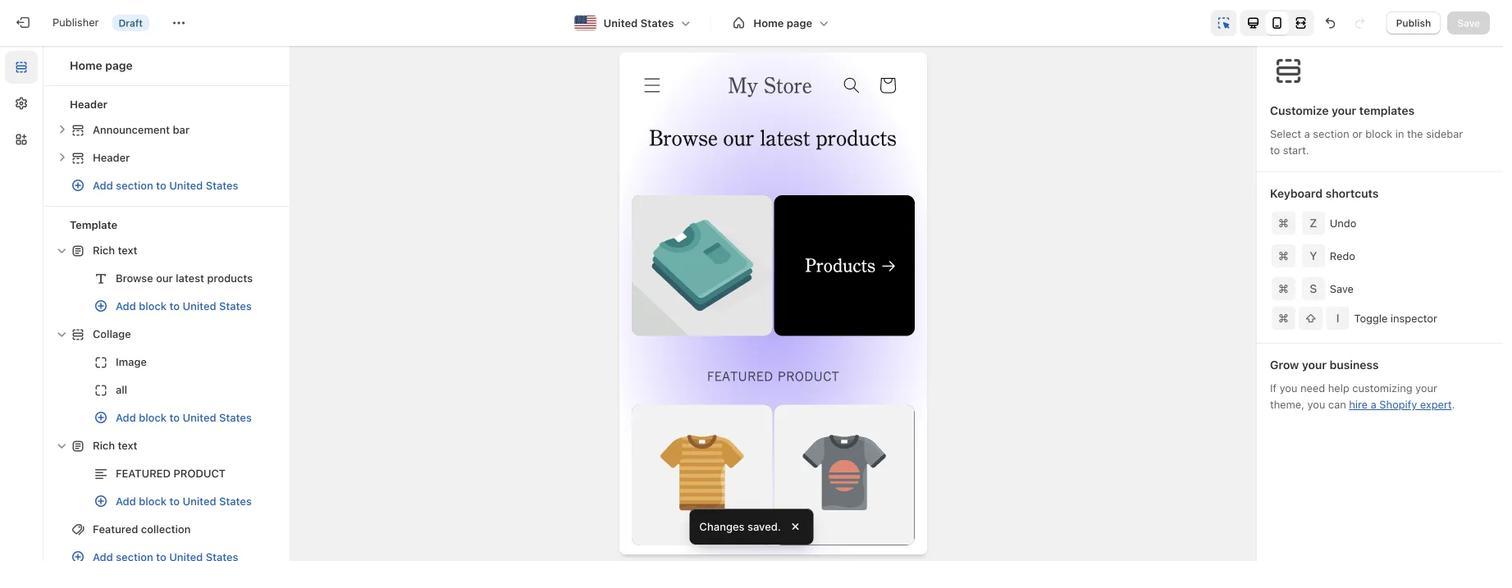 Task type: describe. For each thing, give the bounding box(es) containing it.
changes saved.
[[700, 520, 781, 533]]

changes
[[700, 520, 745, 533]]

saved.
[[748, 520, 781, 533]]



Task type: vqa. For each thing, say whether or not it's contained in the screenshot.
"POINT OF SALE"
no



